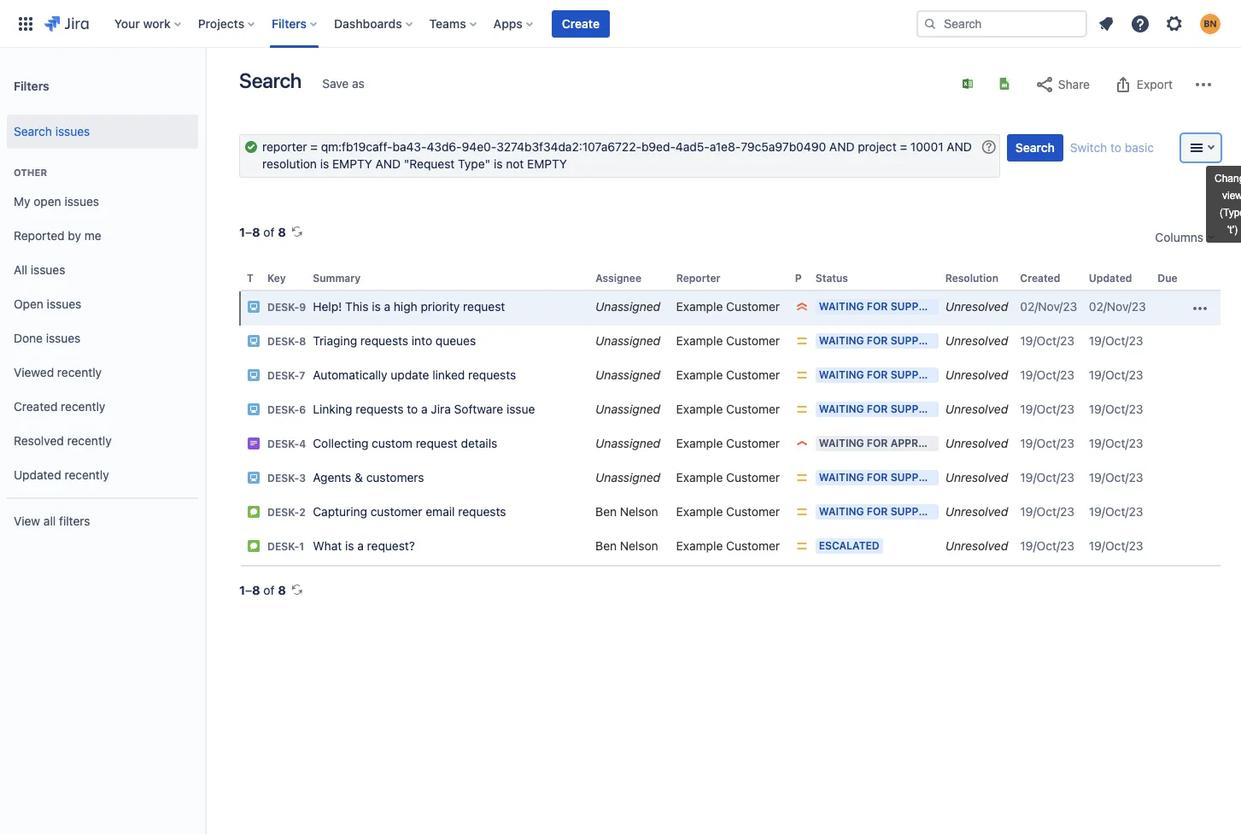 Task type: describe. For each thing, give the bounding box(es) containing it.
high image
[[796, 437, 809, 451]]

reported
[[14, 228, 65, 242]]

desk-4 collecting custom request details
[[268, 436, 498, 451]]

open
[[14, 296, 44, 311]]

projects
[[198, 16, 245, 30]]

teams button
[[425, 10, 484, 37]]

8 inside desk-8 triaging requests into queues
[[299, 335, 306, 348]]

1 waiting for support unresolved from the top
[[819, 299, 1009, 314]]

agents
[[313, 470, 352, 485]]

view all filters
[[14, 513, 90, 528]]

t
[[247, 272, 254, 285]]

1 unresolved from the top
[[946, 299, 1009, 314]]

recently for updated recently
[[65, 467, 109, 482]]

example customer link for capturing customer email requests
[[677, 504, 780, 519]]

2 support from the top
[[891, 334, 941, 347]]

0 vertical spatial search
[[239, 68, 302, 92]]

8 up t
[[252, 225, 260, 239]]

example customer for what is a request?
[[677, 539, 780, 553]]

chang tooltip
[[1203, 162, 1242, 246]]

3 unresolved from the top
[[946, 368, 1009, 382]]

customer for collecting custom request details
[[727, 436, 780, 451]]

issue
[[507, 402, 535, 416]]

waiting for support unresolved for automatically update linked requests
[[819, 368, 1009, 382]]

example customer for triaging requests into queues
[[677, 333, 780, 348]]

a for to
[[421, 402, 428, 416]]

example customer for collecting custom request details
[[677, 436, 780, 451]]

nelson for what is a request?
[[620, 539, 659, 553]]

key
[[268, 272, 286, 285]]

service request image
[[247, 539, 261, 553]]

capturing customer email requests link
[[313, 504, 506, 519]]

recently for resolved recently
[[67, 433, 112, 448]]

help! this is a high priority request link
[[313, 299, 505, 314]]

dashboards button
[[329, 10, 419, 37]]

agents & customers link
[[313, 470, 424, 485]]

switch to basic
[[1071, 140, 1155, 155]]

3
[[299, 472, 306, 485]]

requests up software
[[468, 368, 517, 382]]

search image
[[924, 17, 938, 30]]

2 unresolved from the top
[[946, 333, 1009, 348]]

2 for from the top
[[867, 334, 888, 347]]

open issues link
[[7, 287, 198, 321]]

chang
[[1215, 173, 1242, 236]]

my
[[14, 194, 30, 208]]

desk-7 automatically update linked requests
[[268, 368, 517, 382]]

created for created
[[1021, 272, 1061, 285]]

nelson for capturing customer email requests
[[620, 504, 659, 519]]

desk-3 agents & customers
[[268, 470, 424, 485]]

waiting for support unresolved for agents & customers
[[819, 470, 1009, 485]]

example for what is a request?
[[677, 539, 723, 553]]

resolved
[[14, 433, 64, 448]]

created for created recently
[[14, 399, 58, 413]]

example customer link for collecting custom request details
[[677, 436, 780, 451]]

it help image for triaging requests into queues
[[247, 334, 261, 348]]

desk- for linking
[[268, 404, 299, 416]]

what is a request?
[[313, 539, 415, 553]]

share
[[1059, 77, 1091, 91]]

customer for automatically update linked requests
[[727, 368, 780, 382]]

apps button
[[489, 10, 540, 37]]

by
[[68, 228, 81, 242]]

2 of from the top
[[264, 583, 275, 598]]

unassigned for collecting custom request details
[[596, 436, 661, 451]]

filters inside dropdown button
[[272, 16, 307, 30]]

2 waiting from the top
[[819, 334, 865, 347]]

dashboards
[[334, 16, 402, 30]]

reporter
[[677, 272, 721, 285]]

desk-9 help! this is a high priority request
[[268, 299, 505, 314]]

waiting for collecting custom request details
[[819, 437, 865, 450]]

due
[[1158, 272, 1178, 285]]

recently for viewed recently
[[57, 365, 102, 379]]

1 support from the top
[[891, 300, 941, 313]]

issues for open issues
[[47, 296, 81, 311]]

approval
[[891, 437, 947, 450]]

desk-2 capturing customer email requests
[[268, 504, 506, 519]]

notifications image
[[1097, 13, 1117, 34]]

1 02/nov/23 from the left
[[1021, 299, 1078, 314]]

what
[[313, 539, 342, 553]]

1 waiting from the top
[[819, 300, 865, 313]]

all issues
[[14, 262, 65, 277]]

updated for updated recently
[[14, 467, 61, 482]]

capturing
[[313, 504, 368, 519]]

1 horizontal spatial to
[[1111, 140, 1122, 155]]

updated for updated
[[1090, 272, 1133, 285]]

it help image for linking requests to a jira software issue
[[247, 403, 261, 416]]

your work
[[114, 16, 171, 30]]

view all filters link
[[7, 504, 198, 538]]

email
[[426, 504, 455, 519]]

customer for agents & customers
[[727, 470, 780, 485]]

4
[[299, 438, 306, 451]]

created recently link
[[7, 390, 198, 424]]

unassigned for help! this is a high priority request
[[596, 299, 661, 314]]

example customer link for what is a request?
[[677, 539, 780, 553]]

open issues
[[14, 296, 81, 311]]

reported by me
[[14, 228, 101, 242]]

issues right open at the left
[[65, 194, 99, 208]]

desk- for capturing
[[268, 506, 299, 519]]

basic
[[1126, 140, 1155, 155]]

unassigned for linking requests to a jira software issue
[[596, 402, 661, 416]]

apps
[[494, 16, 523, 30]]

other group
[[7, 149, 198, 497]]

example customer for help! this is a high priority request
[[677, 299, 780, 314]]

a for is
[[384, 299, 391, 314]]

waiting for support unresolved for capturing customer email requests
[[819, 504, 1009, 519]]

viewed
[[14, 365, 54, 379]]

customer for triaging requests into queues
[[727, 333, 780, 348]]

me
[[84, 228, 101, 242]]

9
[[299, 301, 306, 314]]

example customer link for triaging requests into queues
[[677, 333, 780, 348]]

0 vertical spatial request
[[463, 299, 505, 314]]

collecting custom request details link
[[313, 436, 498, 451]]

service request with approvals image
[[247, 437, 261, 451]]

automatically update linked requests link
[[313, 368, 517, 382]]

triaging requests into queues link
[[313, 333, 476, 348]]

&
[[355, 470, 363, 485]]

banner containing your work
[[0, 0, 1242, 48]]

1 horizontal spatial is
[[372, 299, 381, 314]]

desk- for automatically
[[268, 369, 299, 382]]

your
[[114, 16, 140, 30]]

settings image
[[1165, 13, 1186, 34]]

created recently
[[14, 399, 105, 413]]

waiting for approval unresolved
[[819, 436, 1009, 451]]

teams
[[430, 16, 466, 30]]

primary element
[[10, 0, 917, 47]]

desk-8 triaging requests into queues
[[268, 333, 476, 348]]

desk-1
[[268, 540, 304, 553]]

for for agents & customers
[[867, 471, 888, 484]]

search for search issues
[[14, 124, 52, 138]]

custom
[[372, 436, 413, 451]]

support for capturing customer email requests
[[891, 505, 941, 518]]

8 down desk-1
[[278, 583, 286, 598]]

example for capturing customer email requests
[[677, 504, 723, 519]]

for for linking requests to a jira software issue
[[867, 403, 888, 416]]

filters button
[[267, 10, 324, 37]]

request?
[[367, 539, 415, 553]]

p
[[796, 272, 802, 285]]



Task type: vqa. For each thing, say whether or not it's contained in the screenshot.
a for to
yes



Task type: locate. For each thing, give the bounding box(es) containing it.
help!
[[313, 299, 342, 314]]

ben nelson for what is a request?
[[596, 539, 659, 553]]

medium image
[[796, 403, 809, 416], [796, 505, 809, 519], [796, 539, 809, 553]]

recently inside the resolved recently link
[[67, 433, 112, 448]]

1 vertical spatial request
[[416, 436, 458, 451]]

0 vertical spatial ben nelson
[[596, 504, 659, 519]]

to left basic
[[1111, 140, 1122, 155]]

1 desk- from the top
[[268, 301, 299, 314]]

desk- inside desk-8 triaging requests into queues
[[268, 335, 299, 348]]

recently inside updated recently link
[[65, 467, 109, 482]]

6 example customer link from the top
[[677, 470, 780, 485]]

1 vertical spatial 1
[[299, 540, 304, 553]]

waiting inside waiting for approval unresolved
[[819, 437, 865, 450]]

example
[[677, 299, 723, 314], [677, 333, 723, 348], [677, 368, 723, 382], [677, 402, 723, 416], [677, 436, 723, 451], [677, 470, 723, 485], [677, 504, 723, 519], [677, 539, 723, 553]]

1 for from the top
[[867, 300, 888, 313]]

2 unassigned from the top
[[596, 333, 661, 348]]

5 customer from the top
[[727, 436, 780, 451]]

example for collecting custom request details
[[677, 436, 723, 451]]

waiting for capturing customer email requests
[[819, 505, 865, 518]]

issues for all issues
[[31, 262, 65, 277]]

issues for done issues
[[46, 330, 81, 345]]

ben
[[596, 504, 617, 519], [596, 539, 617, 553]]

1 medium image from the top
[[796, 403, 809, 416]]

done issues link
[[7, 321, 198, 356]]

other
[[14, 167, 47, 178]]

desk- inside desk-2 capturing customer email requests
[[268, 506, 299, 519]]

search up 'other'
[[14, 124, 52, 138]]

1 medium image from the top
[[796, 334, 809, 348]]

0 horizontal spatial created
[[14, 399, 58, 413]]

customer
[[371, 504, 423, 519]]

2 ben nelson link from the top
[[596, 539, 659, 553]]

5 for from the top
[[867, 437, 888, 450]]

example for triaging requests into queues
[[677, 333, 723, 348]]

2 medium image from the top
[[796, 505, 809, 519]]

created down viewed
[[14, 399, 58, 413]]

desk- inside desk-7 automatically update linked requests
[[268, 369, 299, 382]]

1 vertical spatial nelson
[[620, 539, 659, 553]]

1 vertical spatial a
[[421, 402, 428, 416]]

5 example customer link from the top
[[677, 436, 780, 451]]

8 down service request image
[[252, 583, 260, 598]]

3 desk- from the top
[[268, 369, 299, 382]]

5 support from the top
[[891, 471, 941, 484]]

desk-2 link
[[268, 506, 306, 519]]

medium image left escalated
[[796, 539, 809, 553]]

jira image
[[44, 13, 89, 34], [44, 13, 89, 34]]

2 medium image from the top
[[796, 369, 809, 382]]

0 horizontal spatial 02/nov/23
[[1021, 299, 1078, 314]]

sidebar navigation image
[[186, 68, 224, 103]]

1 horizontal spatial a
[[384, 299, 391, 314]]

switch to basic link
[[1071, 140, 1155, 155]]

support for automatically update linked requests
[[891, 369, 941, 381]]

filters right projects dropdown button
[[272, 16, 307, 30]]

requests up desk-4 collecting custom request details
[[356, 402, 404, 416]]

1 horizontal spatial request
[[463, 299, 505, 314]]

4 waiting for support unresolved from the top
[[819, 402, 1009, 416]]

service request image
[[247, 505, 261, 519]]

issues right open
[[47, 296, 81, 311]]

ben for what is a request?
[[596, 539, 617, 553]]

2 ben nelson from the top
[[596, 539, 659, 553]]

1 ben from the top
[[596, 504, 617, 519]]

5 waiting from the top
[[819, 437, 865, 450]]

high
[[394, 299, 418, 314]]

desk- inside desk-6 linking requests to a jira software issue
[[268, 404, 299, 416]]

desk- right service request with approvals image
[[268, 438, 299, 451]]

7 example customer from the top
[[677, 504, 780, 519]]

help image
[[1131, 13, 1151, 34]]

2 vertical spatial 1
[[239, 583, 245, 598]]

3 for from the top
[[867, 369, 888, 381]]

details
[[461, 436, 498, 451]]

0 horizontal spatial updated
[[14, 467, 61, 482]]

1 – from the top
[[245, 225, 252, 239]]

medium image for a
[[796, 403, 809, 416]]

issues up 'viewed recently'
[[46, 330, 81, 345]]

of up key
[[264, 225, 275, 239]]

filters up search issues at left top
[[14, 78, 49, 93]]

desk- up desk-7 link
[[268, 335, 299, 348]]

5 unresolved from the top
[[946, 436, 1009, 451]]

search issues
[[14, 124, 90, 138]]

waiting for support unresolved
[[819, 299, 1009, 314], [819, 333, 1009, 348], [819, 368, 1009, 382], [819, 402, 1009, 416], [819, 470, 1009, 485], [819, 504, 1009, 519]]

7 example customer link from the top
[[677, 504, 780, 519]]

request right priority
[[463, 299, 505, 314]]

example customer for agents & customers
[[677, 470, 780, 485]]

1 vertical spatial medium image
[[796, 369, 809, 382]]

open
[[34, 194, 61, 208]]

19/oct/23
[[1021, 333, 1075, 348], [1090, 333, 1144, 348], [1021, 368, 1075, 382], [1090, 368, 1144, 382], [1021, 402, 1075, 416], [1090, 402, 1144, 416], [1021, 436, 1075, 451], [1090, 436, 1144, 451], [1021, 470, 1075, 485], [1090, 470, 1144, 485], [1021, 504, 1075, 519], [1090, 504, 1144, 519], [1021, 539, 1075, 553], [1090, 539, 1144, 553]]

unassigned for agents & customers
[[596, 470, 661, 485]]

0 vertical spatial to
[[1111, 140, 1122, 155]]

1 vertical spatial ben nelson
[[596, 539, 659, 553]]

example for automatically update linked requests
[[677, 368, 723, 382]]

medium image
[[796, 334, 809, 348], [796, 369, 809, 382], [796, 471, 809, 485]]

7 unresolved from the top
[[946, 504, 1009, 519]]

3 waiting for support unresolved from the top
[[819, 368, 1009, 382]]

1 example from the top
[[677, 299, 723, 314]]

desk- right service request icon
[[268, 506, 299, 519]]

8 up key
[[278, 225, 286, 239]]

status
[[816, 272, 849, 285]]

2 1 – 8 of 8 from the top
[[239, 583, 286, 598]]

0 vertical spatial is
[[372, 299, 381, 314]]

1 horizontal spatial updated
[[1090, 272, 1133, 285]]

is right this
[[372, 299, 381, 314]]

issues for search issues
[[55, 124, 90, 138]]

3 it help image from the top
[[247, 403, 261, 416]]

6 example customer from the top
[[677, 470, 780, 485]]

appswitcher icon image
[[15, 13, 36, 34]]

0 vertical spatial filters
[[272, 16, 307, 30]]

viewed recently link
[[7, 356, 198, 390]]

0 vertical spatial a
[[384, 299, 391, 314]]

customer for linking requests to a jira software issue
[[727, 402, 780, 416]]

linking requests to a jira software issue link
[[313, 402, 535, 416]]

1 – 8 of 8 up t
[[239, 225, 286, 239]]

for inside waiting for approval unresolved
[[867, 437, 888, 450]]

6 for from the top
[[867, 471, 888, 484]]

8 desk- from the top
[[268, 540, 299, 553]]

create
[[562, 16, 600, 30]]

0 horizontal spatial search
[[14, 124, 52, 138]]

5 example customer from the top
[[677, 436, 780, 451]]

ben nelson link for what is a request?
[[596, 539, 659, 553]]

unassigned for automatically update linked requests
[[596, 368, 661, 382]]

recently up created recently
[[57, 365, 102, 379]]

4 example customer from the top
[[677, 402, 780, 416]]

1 example customer link from the top
[[677, 299, 780, 314]]

1 ben nelson from the top
[[596, 504, 659, 519]]

8 example customer from the top
[[677, 539, 780, 553]]

desk- right it help image
[[268, 369, 299, 382]]

1 vertical spatial ben nelson link
[[596, 539, 659, 553]]

it help image left desk-8 link
[[247, 334, 261, 348]]

updated left due
[[1090, 272, 1133, 285]]

3 example from the top
[[677, 368, 723, 382]]

02/nov/23
[[1021, 299, 1078, 314], [1090, 299, 1147, 314]]

of
[[264, 225, 275, 239], [264, 583, 275, 598]]

recently inside the viewed recently link
[[57, 365, 102, 379]]

8
[[252, 225, 260, 239], [278, 225, 286, 239], [299, 335, 306, 348], [252, 583, 260, 598], [278, 583, 286, 598]]

open in google sheets image
[[998, 77, 1012, 91]]

search down filters dropdown button
[[239, 68, 302, 92]]

search inside button
[[1016, 140, 1056, 155]]

requests
[[361, 333, 409, 348], [468, 368, 517, 382], [356, 402, 404, 416], [458, 504, 506, 519]]

3 customer from the top
[[727, 368, 780, 382]]

0 vertical spatial updated
[[1090, 272, 1133, 285]]

2 horizontal spatial search
[[1016, 140, 1056, 155]]

to left jira
[[407, 402, 418, 416]]

1 horizontal spatial search
[[239, 68, 302, 92]]

it help image
[[247, 369, 261, 382]]

recently for created recently
[[61, 399, 105, 413]]

request down jira
[[416, 436, 458, 451]]

desk- right service request image
[[268, 540, 299, 553]]

4 desk- from the top
[[268, 404, 299, 416]]

for for capturing customer email requests
[[867, 505, 888, 518]]

desk- inside the "desk-3 agents & customers"
[[268, 472, 299, 485]]

4 waiting from the top
[[819, 403, 865, 416]]

recently inside created recently link
[[61, 399, 105, 413]]

2 – from the top
[[245, 583, 252, 598]]

it help image down t
[[247, 300, 261, 314]]

0 vertical spatial ben
[[596, 504, 617, 519]]

medium image for requests
[[796, 505, 809, 519]]

projects button
[[193, 10, 262, 37]]

search button
[[1008, 134, 1064, 162]]

export button
[[1105, 71, 1182, 98]]

it help image left desk-3 link
[[247, 471, 261, 485]]

resolution
[[946, 272, 999, 285]]

unresolved
[[946, 299, 1009, 314], [946, 333, 1009, 348], [946, 368, 1009, 382], [946, 402, 1009, 416], [946, 436, 1009, 451], [946, 470, 1009, 485], [946, 504, 1009, 519], [946, 539, 1009, 553]]

desk- for help!
[[268, 301, 299, 314]]

medium image up high icon
[[796, 403, 809, 416]]

2 example customer link from the top
[[677, 333, 780, 348]]

5 waiting for support unresolved from the top
[[819, 470, 1009, 485]]

0 vertical spatial created
[[1021, 272, 1061, 285]]

automatically
[[313, 368, 388, 382]]

for for automatically update linked requests
[[867, 369, 888, 381]]

2 vertical spatial a
[[358, 539, 364, 553]]

desk-8 link
[[268, 335, 306, 348]]

2 customer from the top
[[727, 333, 780, 348]]

issues right all
[[31, 262, 65, 277]]

desk-1 link
[[268, 540, 304, 553]]

your work button
[[109, 10, 188, 37]]

2 vertical spatial medium image
[[796, 471, 809, 485]]

1 vertical spatial created
[[14, 399, 58, 413]]

7 for from the top
[[867, 505, 888, 518]]

share link
[[1027, 71, 1099, 98]]

is
[[372, 299, 381, 314], [345, 539, 354, 553]]

0 vertical spatial of
[[264, 225, 275, 239]]

6 unassigned from the top
[[596, 470, 661, 485]]

it help image left desk-6 link
[[247, 403, 261, 416]]

example customer link for agents & customers
[[677, 470, 780, 485]]

4 it help image from the top
[[247, 471, 261, 485]]

7
[[299, 369, 305, 382]]

desk-6 linking requests to a jira software issue
[[268, 402, 535, 416]]

1 it help image from the top
[[247, 300, 261, 314]]

desk- inside desk-4 collecting custom request details
[[268, 438, 299, 451]]

software
[[454, 402, 504, 416]]

recently down created recently link
[[67, 433, 112, 448]]

what is a request? link
[[313, 539, 415, 553]]

1 unassigned from the top
[[596, 299, 661, 314]]

0 vertical spatial –
[[245, 225, 252, 239]]

issues
[[55, 124, 90, 138], [65, 194, 99, 208], [31, 262, 65, 277], [47, 296, 81, 311], [46, 330, 81, 345]]

search for search button
[[1016, 140, 1056, 155]]

6 unresolved from the top
[[946, 470, 1009, 485]]

it help image
[[247, 300, 261, 314], [247, 334, 261, 348], [247, 403, 261, 416], [247, 471, 261, 485]]

done issues
[[14, 330, 81, 345]]

1 vertical spatial updated
[[14, 467, 61, 482]]

2 example from the top
[[677, 333, 723, 348]]

0 horizontal spatial to
[[407, 402, 418, 416]]

8 left triaging
[[299, 335, 306, 348]]

waiting for linking requests to a jira software issue
[[819, 403, 865, 416]]

1 vertical spatial search
[[14, 124, 52, 138]]

waiting for agents & customers
[[819, 471, 865, 484]]

highest image
[[796, 300, 809, 314]]

example for agents & customers
[[677, 470, 723, 485]]

desk- inside desk-9 help! this is a high priority request
[[268, 301, 299, 314]]

your profile and settings image
[[1201, 13, 1221, 34]]

desk- down desk-7 link
[[268, 404, 299, 416]]

1 vertical spatial ben
[[596, 539, 617, 553]]

recently down the viewed recently link
[[61, 399, 105, 413]]

assignee
[[596, 272, 642, 285]]

2 waiting for support unresolved from the top
[[819, 333, 1009, 348]]

search issues group
[[7, 109, 198, 154]]

updated down the resolved
[[14, 467, 61, 482]]

1 vertical spatial filters
[[14, 78, 49, 93]]

4 customer from the top
[[727, 402, 780, 416]]

None text field
[[239, 134, 1001, 178]]

1 vertical spatial 1 – 8 of 8
[[239, 583, 286, 598]]

desk- for agents
[[268, 472, 299, 485]]

desk-9 link
[[268, 301, 306, 314]]

2 example customer from the top
[[677, 333, 780, 348]]

7 waiting from the top
[[819, 505, 865, 518]]

medium image down high icon
[[796, 505, 809, 519]]

example for help! this is a high priority request
[[677, 299, 723, 314]]

of down desk-1 link at the left bottom of page
[[264, 583, 275, 598]]

4 unassigned from the top
[[596, 402, 661, 416]]

created inside other group
[[14, 399, 58, 413]]

waiting for automatically update linked requests
[[819, 369, 865, 381]]

1 of from the top
[[264, 225, 275, 239]]

0 vertical spatial medium image
[[796, 334, 809, 348]]

1 horizontal spatial created
[[1021, 272, 1061, 285]]

priority
[[421, 299, 460, 314]]

3 example customer from the top
[[677, 368, 780, 382]]

example customer for automatically update linked requests
[[677, 368, 780, 382]]

0 vertical spatial 1 – 8 of 8
[[239, 225, 286, 239]]

2 it help image from the top
[[247, 334, 261, 348]]

– up t
[[245, 225, 252, 239]]

it help image for help! this is a high priority request
[[247, 300, 261, 314]]

1 horizontal spatial 02/nov/23
[[1090, 299, 1147, 314]]

unassigned for triaging requests into queues
[[596, 333, 661, 348]]

6 example from the top
[[677, 470, 723, 485]]

2 vertical spatial medium image
[[796, 539, 809, 553]]

0 vertical spatial ben nelson link
[[596, 504, 659, 519]]

to
[[1111, 140, 1122, 155], [407, 402, 418, 416]]

3 medium image from the top
[[796, 471, 809, 485]]

columns
[[1156, 230, 1204, 244]]

requests right email
[[458, 504, 506, 519]]

7 example from the top
[[677, 504, 723, 519]]

example for linking requests to a jira software issue
[[677, 402, 723, 416]]

medium image for customers
[[796, 471, 809, 485]]

all
[[44, 513, 56, 528]]

7 desk- from the top
[[268, 506, 299, 519]]

desk-7 link
[[268, 369, 305, 382]]

5 example from the top
[[677, 436, 723, 451]]

6
[[299, 404, 306, 416]]

desk- down key
[[268, 301, 299, 314]]

for for collecting custom request details
[[867, 437, 888, 450]]

a left jira
[[421, 402, 428, 416]]

ben nelson link
[[596, 504, 659, 519], [596, 539, 659, 553]]

3 support from the top
[[891, 369, 941, 381]]

resolved recently link
[[7, 424, 198, 458]]

6 waiting for support unresolved from the top
[[819, 504, 1009, 519]]

customers
[[366, 470, 424, 485]]

1 vertical spatial medium image
[[796, 505, 809, 519]]

0 horizontal spatial request
[[416, 436, 458, 451]]

1 vertical spatial of
[[264, 583, 275, 598]]

desk- up desk-2 "link"
[[268, 472, 299, 485]]

requests down desk-9 help! this is a high priority request
[[361, 333, 409, 348]]

customer for capturing customer email requests
[[727, 504, 780, 519]]

customer
[[727, 299, 780, 314], [727, 333, 780, 348], [727, 368, 780, 382], [727, 402, 780, 416], [727, 436, 780, 451], [727, 470, 780, 485], [727, 504, 780, 519], [727, 539, 780, 553]]

save
[[322, 76, 349, 91]]

8 unresolved from the top
[[946, 539, 1009, 553]]

1 horizontal spatial filters
[[272, 16, 307, 30]]

example customer for capturing customer email requests
[[677, 504, 780, 519]]

0 vertical spatial 1
[[239, 225, 245, 239]]

1 example customer from the top
[[677, 299, 780, 314]]

is right what
[[345, 539, 354, 553]]

search issues link
[[7, 115, 198, 149]]

5 desk- from the top
[[268, 438, 299, 451]]

ben nelson link for capturing customer email requests
[[596, 504, 659, 519]]

desk-4 link
[[268, 438, 306, 451]]

search inside group
[[14, 124, 52, 138]]

1 vertical spatial to
[[407, 402, 418, 416]]

all
[[14, 262, 27, 277]]

6 support from the top
[[891, 505, 941, 518]]

Search field
[[917, 10, 1088, 37]]

2 vertical spatial search
[[1016, 140, 1056, 155]]

2 nelson from the top
[[620, 539, 659, 553]]

update
[[391, 368, 429, 382]]

ben nelson for capturing customer email requests
[[596, 504, 659, 519]]

6 desk- from the top
[[268, 472, 299, 485]]

0 horizontal spatial filters
[[14, 78, 49, 93]]

1 ben nelson link from the top
[[596, 504, 659, 519]]

a left request? at the bottom of page
[[358, 539, 364, 553]]

1 vertical spatial is
[[345, 539, 354, 553]]

filters
[[59, 513, 90, 528]]

4 example customer link from the top
[[677, 402, 780, 416]]

3 unassigned from the top
[[596, 368, 661, 382]]

issues up my open issues
[[55, 124, 90, 138]]

0 horizontal spatial a
[[358, 539, 364, 553]]

desk- for collecting
[[268, 438, 299, 451]]

3 example customer link from the top
[[677, 368, 780, 382]]

1 – 8 of 8 down service request image
[[239, 583, 286, 598]]

save as
[[322, 76, 365, 91]]

queues
[[436, 333, 476, 348]]

7 customer from the top
[[727, 504, 780, 519]]

work
[[143, 16, 171, 30]]

issues inside group
[[55, 124, 90, 138]]

0 horizontal spatial is
[[345, 539, 354, 553]]

reported by me link
[[7, 219, 198, 253]]

open in microsoft excel image
[[962, 77, 975, 91]]

2
[[299, 506, 306, 519]]

desk- for triaging
[[268, 335, 299, 348]]

2 02/nov/23 from the left
[[1090, 299, 1147, 314]]

recently down the resolved recently link
[[65, 467, 109, 482]]

8 example from the top
[[677, 539, 723, 553]]

3 medium image from the top
[[796, 539, 809, 553]]

3 waiting from the top
[[819, 369, 865, 381]]

a left high
[[384, 299, 391, 314]]

support for agents & customers
[[891, 471, 941, 484]]

updated recently
[[14, 467, 109, 482]]

support for linking requests to a jira software issue
[[891, 403, 941, 416]]

medium image for linked
[[796, 369, 809, 382]]

desk-6 link
[[268, 404, 306, 416]]

2 ben from the top
[[596, 539, 617, 553]]

1 vertical spatial –
[[245, 583, 252, 598]]

as
[[352, 76, 365, 91]]

example customer link for help! this is a high priority request
[[677, 299, 780, 314]]

summary
[[313, 272, 361, 285]]

example customer for linking requests to a jira software issue
[[677, 402, 780, 416]]

1 nelson from the top
[[620, 504, 659, 519]]

created right the resolution
[[1021, 272, 1061, 285]]

example customer link for automatically update linked requests
[[677, 368, 780, 382]]

0 vertical spatial medium image
[[796, 403, 809, 416]]

customer for help! this is a high priority request
[[727, 299, 780, 314]]

ben for capturing customer email requests
[[596, 504, 617, 519]]

into
[[412, 333, 433, 348]]

2 horizontal spatial a
[[421, 402, 428, 416]]

create button
[[552, 10, 610, 37]]

waiting for support unresolved for linking requests to a jira software issue
[[819, 402, 1009, 416]]

4 unresolved from the top
[[946, 402, 1009, 416]]

escalated
[[819, 539, 880, 552]]

switch
[[1071, 140, 1108, 155]]

example customer link for linking requests to a jira software issue
[[677, 402, 780, 416]]

0 vertical spatial nelson
[[620, 504, 659, 519]]

customer for what is a request?
[[727, 539, 780, 553]]

view
[[14, 513, 40, 528]]

– down service request image
[[245, 583, 252, 598]]

viewed recently
[[14, 365, 102, 379]]

4 example from the top
[[677, 402, 723, 416]]

unassigned
[[596, 299, 661, 314], [596, 333, 661, 348], [596, 368, 661, 382], [596, 402, 661, 416], [596, 436, 661, 451], [596, 470, 661, 485]]

linking
[[313, 402, 353, 416]]

it help image for agents & customers
[[247, 471, 261, 485]]

1 1 – 8 of 8 from the top
[[239, 225, 286, 239]]

8 customer from the top
[[727, 539, 780, 553]]

banner
[[0, 0, 1242, 48]]

6 waiting from the top
[[819, 471, 865, 484]]

5 unassigned from the top
[[596, 436, 661, 451]]

search left switch
[[1016, 140, 1056, 155]]

4 for from the top
[[867, 403, 888, 416]]

jira
[[431, 402, 451, 416]]

all issues link
[[7, 253, 198, 287]]

recently
[[57, 365, 102, 379], [61, 399, 105, 413], [67, 433, 112, 448], [65, 467, 109, 482]]

example customer link
[[677, 299, 780, 314], [677, 333, 780, 348], [677, 368, 780, 382], [677, 402, 780, 416], [677, 436, 780, 451], [677, 470, 780, 485], [677, 504, 780, 519], [677, 539, 780, 553]]

updated inside updated recently link
[[14, 467, 61, 482]]

8 example customer link from the top
[[677, 539, 780, 553]]



